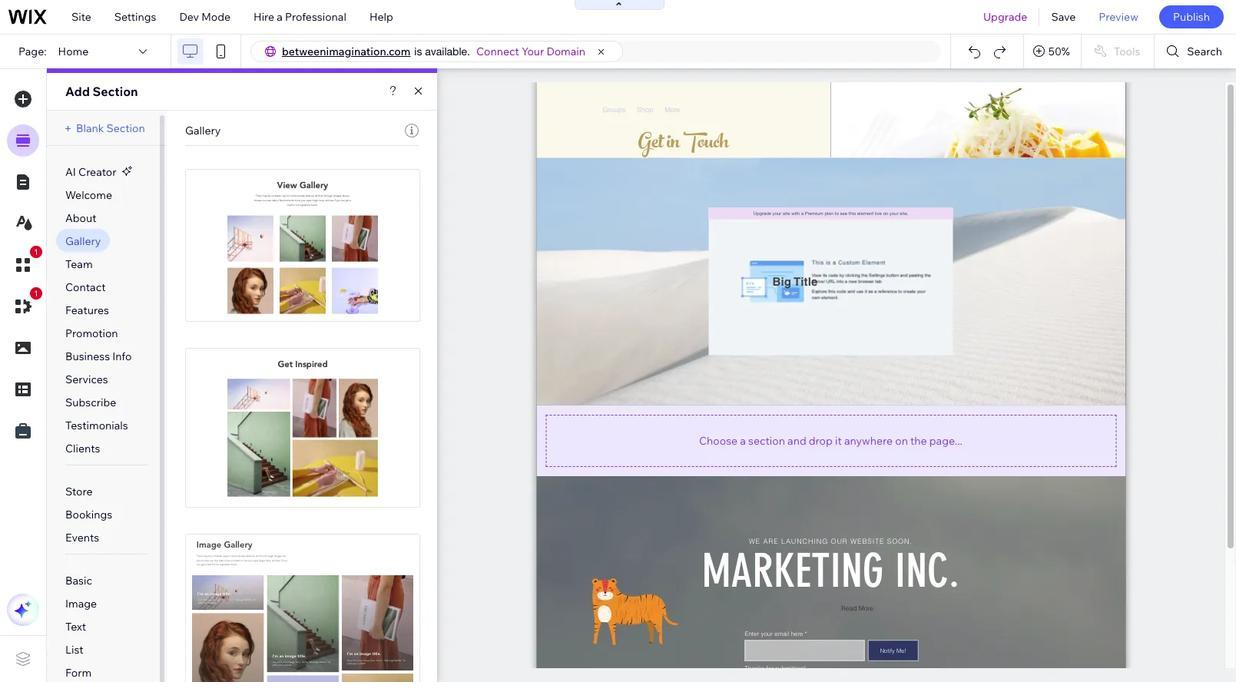 Task type: describe. For each thing, give the bounding box(es) containing it.
search
[[1188, 45, 1223, 58]]

tools button
[[1082, 35, 1155, 68]]

1 for 2nd 1 button from the top of the page
[[34, 289, 38, 298]]

team
[[65, 257, 93, 271]]

add
[[65, 84, 90, 99]]

section for blank section
[[106, 121, 145, 135]]

1 for 2nd 1 button from the bottom
[[34, 248, 38, 257]]

dev mode
[[179, 10, 231, 24]]

it
[[835, 434, 842, 448]]

available.
[[425, 45, 470, 58]]

drop
[[809, 434, 833, 448]]

events
[[65, 531, 99, 545]]

image
[[65, 597, 97, 611]]

form
[[65, 666, 92, 680]]

choose
[[699, 434, 738, 448]]

list
[[65, 643, 84, 657]]

promotion
[[65, 327, 118, 341]]

a for professional
[[277, 10, 283, 24]]

about
[[65, 211, 97, 225]]

section for add section
[[93, 84, 138, 99]]

save button
[[1040, 0, 1088, 34]]

hire
[[254, 10, 275, 24]]

text
[[65, 620, 86, 634]]

2 1 button from the top
[[7, 287, 42, 323]]

1 1 button from the top
[[7, 246, 42, 281]]

betweenimagination.com
[[282, 45, 411, 58]]

site
[[71, 10, 91, 24]]

subscribe
[[65, 396, 116, 410]]

dev
[[179, 10, 199, 24]]

creator
[[78, 165, 116, 179]]

the
[[911, 434, 928, 448]]

0 horizontal spatial gallery
[[65, 234, 101, 248]]

mode
[[201, 10, 231, 24]]

info
[[112, 350, 132, 364]]

settings
[[114, 10, 156, 24]]

preview
[[1099, 10, 1139, 24]]

section
[[749, 434, 785, 448]]

help
[[370, 10, 393, 24]]

basic
[[65, 574, 92, 588]]



Task type: vqa. For each thing, say whether or not it's contained in the screenshot.
THE 'FIND APPS'
no



Task type: locate. For each thing, give the bounding box(es) containing it.
1 vertical spatial section
[[106, 121, 145, 135]]

publish button
[[1160, 5, 1224, 28]]

50%
[[1049, 45, 1071, 58]]

0 vertical spatial 1
[[34, 248, 38, 257]]

1 vertical spatial gallery
[[65, 234, 101, 248]]

1 vertical spatial 1 button
[[7, 287, 42, 323]]

search button
[[1156, 35, 1237, 68]]

gallery
[[185, 124, 221, 138], [65, 234, 101, 248]]

publish
[[1174, 10, 1211, 24]]

2 1 from the top
[[34, 289, 38, 298]]

1
[[34, 248, 38, 257], [34, 289, 38, 298]]

choose a section and drop it anywhere on the page...
[[699, 434, 963, 448]]

ai
[[65, 165, 76, 179]]

1 horizontal spatial gallery
[[185, 124, 221, 138]]

ai creator
[[65, 165, 116, 179]]

business info
[[65, 350, 132, 364]]

section up blank section
[[93, 84, 138, 99]]

preview button
[[1088, 0, 1151, 34]]

clients
[[65, 442, 100, 456]]

1 button left team
[[7, 246, 42, 281]]

tools
[[1114, 45, 1141, 58]]

0 horizontal spatial a
[[277, 10, 283, 24]]

1 1 from the top
[[34, 248, 38, 257]]

save
[[1052, 10, 1076, 24]]

50% button
[[1024, 35, 1081, 68]]

upgrade
[[984, 10, 1028, 24]]

section right blank
[[106, 121, 145, 135]]

is available. connect your domain
[[415, 45, 586, 58]]

connect
[[477, 45, 519, 58]]

a right the hire
[[277, 10, 283, 24]]

page...
[[930, 434, 963, 448]]

contact
[[65, 281, 106, 294]]

blank
[[76, 121, 104, 135]]

hire a professional
[[254, 10, 347, 24]]

welcome
[[65, 188, 112, 202]]

blank section
[[76, 121, 145, 135]]

a
[[277, 10, 283, 24], [740, 434, 746, 448]]

bookings
[[65, 508, 112, 522]]

a for section
[[740, 434, 746, 448]]

is
[[415, 45, 422, 58]]

store
[[65, 485, 93, 499]]

services
[[65, 373, 108, 387]]

1 horizontal spatial a
[[740, 434, 746, 448]]

a left section
[[740, 434, 746, 448]]

professional
[[285, 10, 347, 24]]

and
[[788, 434, 807, 448]]

section
[[93, 84, 138, 99], [106, 121, 145, 135]]

add section
[[65, 84, 138, 99]]

domain
[[547, 45, 586, 58]]

0 vertical spatial gallery
[[185, 124, 221, 138]]

0 vertical spatial 1 button
[[7, 246, 42, 281]]

1 vertical spatial 1
[[34, 289, 38, 298]]

1 button left features
[[7, 287, 42, 323]]

business
[[65, 350, 110, 364]]

0 vertical spatial section
[[93, 84, 138, 99]]

anywhere
[[845, 434, 893, 448]]

1 button
[[7, 246, 42, 281], [7, 287, 42, 323]]

testimonials
[[65, 419, 128, 433]]

features
[[65, 304, 109, 317]]

your
[[522, 45, 544, 58]]

0 vertical spatial a
[[277, 10, 283, 24]]

1 vertical spatial a
[[740, 434, 746, 448]]

home
[[58, 45, 89, 58]]

on
[[896, 434, 908, 448]]



